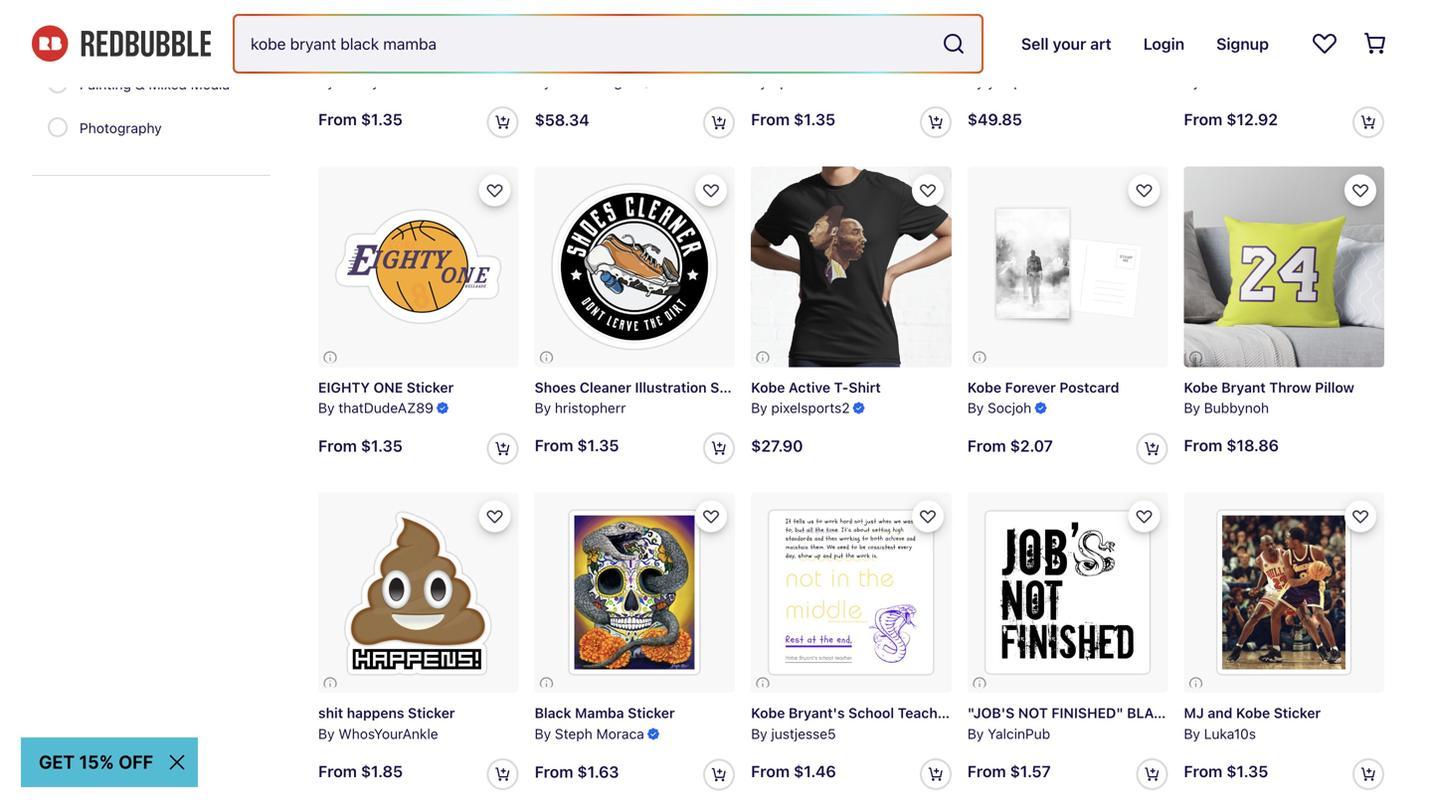 Task type: vqa. For each thing, say whether or not it's contained in the screenshot.


Task type: locate. For each thing, give the bounding box(es) containing it.
from left $1.85
[[318, 762, 357, 781]]

yoalpz
[[988, 74, 1029, 90]]

sticker inside "job's not finished" black mamba sticker by yalcinpub
[[1234, 705, 1281, 722]]

0 vertical spatial and
[[1279, 53, 1304, 70]]

Search term search field
[[235, 16, 934, 72]]

and up luka10s
[[1208, 705, 1233, 722]]

by inside shoes cleaner illustration  sticker by hristopherr
[[535, 400, 551, 416]]

and inside mj and kobe sticker by luka10s
[[1208, 705, 1233, 722]]

8
[[1050, 53, 1060, 70]]

walkdesigns
[[555, 74, 638, 90]]

by inside "job's not finished" black mamba sticker by yalcinpub
[[968, 726, 984, 743]]

hristopherr
[[555, 400, 626, 416]]

None radio
[[48, 117, 68, 137]]

shoes cleaner illustration  sticker image
[[535, 167, 735, 367]]

by inside kobe bryant's school teacher quote sticker by justjesse5
[[751, 726, 768, 743]]

happens
[[347, 705, 404, 722]]

None field
[[235, 16, 982, 72]]

1 horizontal spatial forever
[[1005, 379, 1056, 396]]

drawing
[[80, 32, 132, 49]]

1 horizontal spatial bubbynoh
[[1204, 400, 1269, 416]]

kobe inside kobe bryant's school teacher quote sticker by justjesse5
[[751, 705, 785, 722]]

black
[[318, 53, 355, 70], [535, 705, 571, 722]]

and
[[1279, 53, 1304, 70], [1208, 705, 1233, 722]]

1 horizontal spatial and
[[1279, 53, 1304, 70]]

shirt
[[849, 379, 881, 396]]

from down steph
[[535, 763, 573, 782]]

kobe bryant's school teacher quote sticker image
[[751, 493, 952, 693]]

bubbynoh for mamba
[[338, 74, 403, 90]]

shoes
[[535, 379, 576, 396]]

$1.35 down luka10s
[[1227, 762, 1268, 781]]

$1.35
[[361, 110, 403, 129], [794, 110, 836, 129], [577, 436, 619, 455], [361, 437, 403, 456], [1227, 762, 1268, 781]]

and left yellow
[[1279, 53, 1304, 70]]

justjesse5
[[771, 726, 836, 743]]

steph
[[555, 726, 593, 743]]

kobe inside the kobe bryant throw pillow by bubbynoh
[[1184, 379, 1218, 396]]

bubbynoh
[[338, 74, 403, 90], [1204, 400, 1269, 416]]

forever
[[411, 53, 462, 70], [1005, 379, 1056, 396]]

0 horizontal spatial forever
[[411, 53, 462, 70]]

kobe up by pixelsports2
[[751, 379, 785, 396]]

from for kobe forever postcard
[[968, 437, 1006, 456]]

quote
[[955, 705, 996, 722]]

not
[[1018, 705, 1048, 722]]

0 vertical spatial bubbynoh
[[338, 74, 403, 90]]

throw
[[1269, 379, 1312, 396]]

one
[[374, 379, 403, 396]]

from left $1.57
[[968, 762, 1006, 781]]

from down by thatdudeaz89
[[318, 437, 357, 456]]

redbubble logo image
[[32, 26, 211, 62]]

by inside kobe draw 8 lightweight hoodie by yoalpz
[[968, 74, 984, 90]]

bubbynoh inside the kobe bryant throw pillow by bubbynoh
[[1204, 400, 1269, 416]]

mj and kobe sticker by luka10s
[[1184, 705, 1321, 743]]

kobe for kobe active t-shirt
[[751, 379, 785, 396]]

by inside the kobe bryant throw pillow by bubbynoh
[[1184, 400, 1200, 416]]

1 horizontal spatial black
[[535, 705, 571, 722]]

"job's
[[968, 705, 1015, 722]]

sportsjunkie
[[771, 74, 856, 90]]

from $1.46
[[751, 762, 836, 781]]

by
[[318, 74, 335, 90], [535, 74, 551, 90], [751, 74, 768, 90], [968, 74, 984, 90], [1184, 74, 1200, 90], [318, 400, 335, 416], [535, 400, 551, 416], [751, 400, 768, 416], [968, 400, 984, 416], [1184, 400, 1200, 416], [318, 726, 335, 742], [535, 726, 551, 743], [751, 726, 768, 743], [968, 726, 984, 743], [1184, 726, 1200, 743]]

mamba
[[1177, 705, 1230, 722]]

cleaner
[[580, 379, 631, 396]]

1 vertical spatial mamba
[[575, 705, 624, 722]]

forever inside black mamba forever sticker by bubbynoh
[[411, 53, 462, 70]]

$1.35 down hristopherr
[[577, 436, 619, 455]]

$1.46
[[794, 762, 836, 781]]

from down hristopherr
[[535, 436, 573, 455]]

mamba
[[359, 53, 408, 70], [575, 705, 624, 722]]

0 horizontal spatial bubbynoh
[[338, 74, 403, 90]]

$1.35 for mj and kobe sticker by luka10s
[[1227, 762, 1268, 781]]

kobe up the by socjoh
[[968, 379, 1002, 396]]

black inside black mamba forever sticker by bubbynoh
[[318, 53, 355, 70]]

kobe up luka10s
[[1236, 705, 1270, 722]]

from $18.86
[[1184, 436, 1279, 455]]

kobe bryant throw pillow by bubbynoh
[[1184, 379, 1355, 416]]

1 vertical spatial black
[[535, 705, 571, 722]]

sticker
[[466, 53, 513, 70], [407, 379, 454, 396], [710, 379, 758, 396], [408, 705, 455, 722], [628, 705, 675, 722], [999, 705, 1046, 722], [1234, 705, 1281, 722], [1274, 705, 1321, 722]]

0 vertical spatial black
[[318, 53, 355, 70]]

postcard
[[1060, 379, 1119, 396]]

sticker inside shoes cleaner illustration  sticker by hristopherr
[[710, 379, 758, 396]]

and inside lakers purple and yellow camo socks by samiworldwide
[[1279, 53, 1304, 70]]

bubbynoh inside black mamba forever sticker by bubbynoh
[[338, 74, 403, 90]]

from $1.35 down by thatdudeaz89
[[318, 437, 403, 456]]

0 horizontal spatial and
[[1208, 705, 1233, 722]]

mj
[[1184, 705, 1204, 722]]

$1.35 down sportsjunkie on the right top of the page
[[794, 110, 836, 129]]

1 horizontal spatial mamba
[[575, 705, 624, 722]]

from $1.63
[[535, 763, 619, 782]]

from left '$1.46'
[[751, 762, 790, 781]]

mamba inside black mamba forever sticker by bubbynoh
[[359, 53, 408, 70]]

kobe up justjesse5
[[751, 705, 785, 722]]

black
[[1127, 705, 1173, 722]]

from $12.92
[[1184, 110, 1278, 129]]

from for shoes cleaner illustration  sticker
[[535, 436, 573, 455]]

from
[[318, 110, 357, 129], [751, 110, 790, 129], [1184, 110, 1223, 129], [535, 436, 573, 455], [1184, 436, 1223, 455], [318, 437, 357, 456], [968, 437, 1006, 456], [318, 762, 357, 781], [751, 762, 790, 781], [968, 762, 1006, 781], [1184, 762, 1223, 781], [535, 763, 573, 782]]

from down black mamba forever sticker by bubbynoh at the left
[[318, 110, 357, 129]]

$1.35 down black mamba forever sticker by bubbynoh at the left
[[361, 110, 403, 129]]

0 vertical spatial forever
[[411, 53, 462, 70]]

kobe forever postcard image
[[968, 167, 1168, 367]]

from down the by socjoh
[[968, 437, 1006, 456]]

from $1.35 down hristopherr
[[535, 436, 619, 455]]

kobe left bryant
[[1184, 379, 1218, 396]]

from left $12.92
[[1184, 110, 1223, 129]]

kobe inside mj and kobe sticker by luka10s
[[1236, 705, 1270, 722]]

bryant
[[1222, 379, 1266, 396]]

yellow
[[1308, 53, 1351, 70]]

1 vertical spatial forever
[[1005, 379, 1056, 396]]

0 vertical spatial mamba
[[359, 53, 408, 70]]

from left $18.86 in the bottom of the page
[[1184, 436, 1223, 455]]

from $1.35 for shoes cleaner illustration  sticker by hristopherr
[[535, 436, 619, 455]]

1 vertical spatial and
[[1208, 705, 1233, 722]]

socjoh
[[988, 400, 1032, 416]]

artwork medium option group
[[48, 0, 242, 151]]

1 vertical spatial bubbynoh
[[1204, 400, 1269, 416]]

mixed
[[149, 76, 187, 93]]

lakers purple and yellow camo socks by samiworldwide
[[1184, 53, 1432, 90]]

from $1.35 down luka10s
[[1184, 762, 1268, 781]]

by walkdesigns
[[535, 74, 638, 90]]

kobe active t-shirt image
[[751, 167, 952, 367]]

from $1.35
[[318, 110, 403, 129], [751, 110, 836, 129], [535, 436, 619, 455], [318, 437, 403, 456], [1184, 762, 1268, 781]]

from down luka10s
[[1184, 762, 1223, 781]]

by inside shit happens sticker by whosyourankle
[[318, 726, 335, 742]]

sticker inside mj and kobe sticker by luka10s
[[1274, 705, 1321, 722]]

moraca
[[596, 726, 644, 743]]

kobe
[[751, 379, 785, 396], [968, 379, 1002, 396], [1184, 379, 1218, 396], [751, 705, 785, 722], [1236, 705, 1270, 722]]

shit happens sticker image
[[318, 493, 519, 693]]

from $1.35 down black mamba forever sticker by bubbynoh at the left
[[318, 110, 403, 129]]

$58.34
[[535, 111, 590, 130]]

0 horizontal spatial mamba
[[359, 53, 408, 70]]

0 horizontal spatial black
[[318, 53, 355, 70]]



Task type: describe. For each thing, give the bounding box(es) containing it.
mj and kobe sticker image
[[1184, 493, 1385, 693]]

kobe draw 8 lightweight hoodie by yoalpz
[[968, 53, 1194, 90]]

from for lakers purple and yellow camo socks
[[1184, 110, 1223, 129]]

kobe bryant's school teacher quote sticker by justjesse5
[[751, 705, 1046, 743]]

shit
[[318, 705, 343, 722]]

bubbynoh for bryant
[[1204, 400, 1269, 416]]

painting
[[80, 76, 131, 93]]

kobe active t-shirt
[[751, 379, 881, 396]]

camo
[[1354, 53, 1393, 70]]

eighty
[[318, 379, 370, 396]]

"job's not finished" black mamba sticker by yalcinpub
[[968, 705, 1281, 743]]

sticker inside black mamba forever sticker by bubbynoh
[[466, 53, 513, 70]]

$1.35 down the thatdudeaz89
[[361, 437, 403, 456]]

mamba for forever
[[359, 53, 408, 70]]

eighty one sticker
[[318, 379, 454, 396]]

$1.85
[[361, 762, 403, 781]]

from for shit happens sticker
[[318, 762, 357, 781]]

bryant's
[[789, 705, 845, 722]]

$1.35 for shoes cleaner illustration  sticker by hristopherr
[[577, 436, 619, 455]]

pillow
[[1315, 379, 1355, 396]]

draw
[[1008, 53, 1047, 70]]

t-
[[834, 379, 849, 396]]

lightweight
[[1063, 53, 1142, 70]]

by pixelsports2
[[751, 400, 850, 416]]

samiworldwide
[[1204, 74, 1304, 90]]

kobe for kobe forever postcard
[[968, 379, 1002, 396]]

socks
[[1397, 53, 1432, 70]]

kobe forever postcard
[[968, 379, 1119, 396]]

school
[[849, 705, 894, 722]]

black mamba sticker image
[[535, 493, 735, 693]]

photography
[[80, 120, 162, 136]]

by inside mj and kobe sticker by luka10s
[[1184, 726, 1200, 743]]

black for black mamba forever sticker by bubbynoh
[[318, 53, 355, 70]]

shit happens sticker by whosyourankle
[[318, 705, 455, 742]]

media
[[191, 76, 230, 93]]

thatdudeaz89
[[338, 400, 434, 416]]

kobe
[[968, 53, 1005, 70]]

from $1.35 for mj and kobe sticker by luka10s
[[1184, 762, 1268, 781]]

$18.86
[[1227, 436, 1279, 455]]

lakers
[[1184, 53, 1228, 70]]

from $1.57
[[968, 762, 1051, 781]]

black mamba sticker
[[535, 705, 675, 722]]

from $1.35 down 'by sportsjunkie'
[[751, 110, 836, 129]]

illustration
[[635, 379, 707, 396]]

from $1.35 for black mamba forever sticker by bubbynoh
[[318, 110, 403, 129]]

whosyourankle
[[338, 726, 438, 742]]

by steph moraca
[[535, 726, 644, 743]]

&
[[135, 76, 145, 93]]

kobe for kobe bryant's school teacher quote sticker by justjesse5
[[751, 705, 785, 722]]

by thatdudeaz89
[[318, 400, 434, 416]]

sticker inside shit happens sticker by whosyourankle
[[408, 705, 455, 722]]

$1.35 for black mamba forever sticker by bubbynoh
[[361, 110, 403, 129]]

mamba for sticker
[[575, 705, 624, 722]]

by sportsjunkie
[[751, 74, 856, 90]]

by inside black mamba forever sticker by bubbynoh
[[318, 74, 335, 90]]

by socjoh
[[968, 400, 1032, 416]]

$27.90
[[751, 437, 803, 456]]

from for mj and kobe sticker
[[1184, 762, 1223, 781]]

luka10s
[[1204, 726, 1256, 743]]

sticker inside kobe bryant's school teacher quote sticker by justjesse5
[[999, 705, 1046, 722]]

from $2.07
[[968, 437, 1053, 456]]

pixelsports2
[[771, 400, 850, 416]]

purple
[[1232, 53, 1276, 70]]

from for kobe bryant's school teacher quote sticker
[[751, 762, 790, 781]]

from for "job's not finished" black mamba sticker
[[968, 762, 1006, 781]]

by inside lakers purple and yellow camo socks by samiworldwide
[[1184, 74, 1200, 90]]

kobe bryant throw pillow image
[[1184, 167, 1385, 367]]

from $1.85
[[318, 762, 403, 781]]

black for black mamba sticker
[[535, 705, 571, 722]]

from for eighty one sticker
[[318, 437, 357, 456]]

yalcinpub
[[988, 726, 1051, 743]]

from down 'by sportsjunkie'
[[751, 110, 790, 129]]

finished"
[[1052, 705, 1124, 722]]

$49.85
[[968, 110, 1022, 129]]

"job's not finished" black mamba sticker image
[[968, 493, 1168, 693]]

from for black mamba sticker
[[535, 763, 573, 782]]

teacher
[[898, 705, 951, 722]]

from for black mamba forever sticker
[[318, 110, 357, 129]]

black mamba forever sticker by bubbynoh
[[318, 53, 513, 90]]

none radio inside artwork medium option group
[[48, 117, 68, 137]]

hoodie
[[1146, 53, 1194, 70]]

$1.63
[[577, 763, 619, 782]]

painting & mixed media
[[80, 76, 230, 93]]

kobe for kobe bryant throw pillow by bubbynoh
[[1184, 379, 1218, 396]]

active
[[789, 379, 831, 396]]

$2.07
[[1010, 437, 1053, 456]]

$1.57
[[1010, 762, 1051, 781]]

shoes cleaner illustration  sticker by hristopherr
[[535, 379, 758, 416]]

$12.92
[[1227, 110, 1278, 129]]

eighty one sticker image
[[318, 167, 519, 367]]



